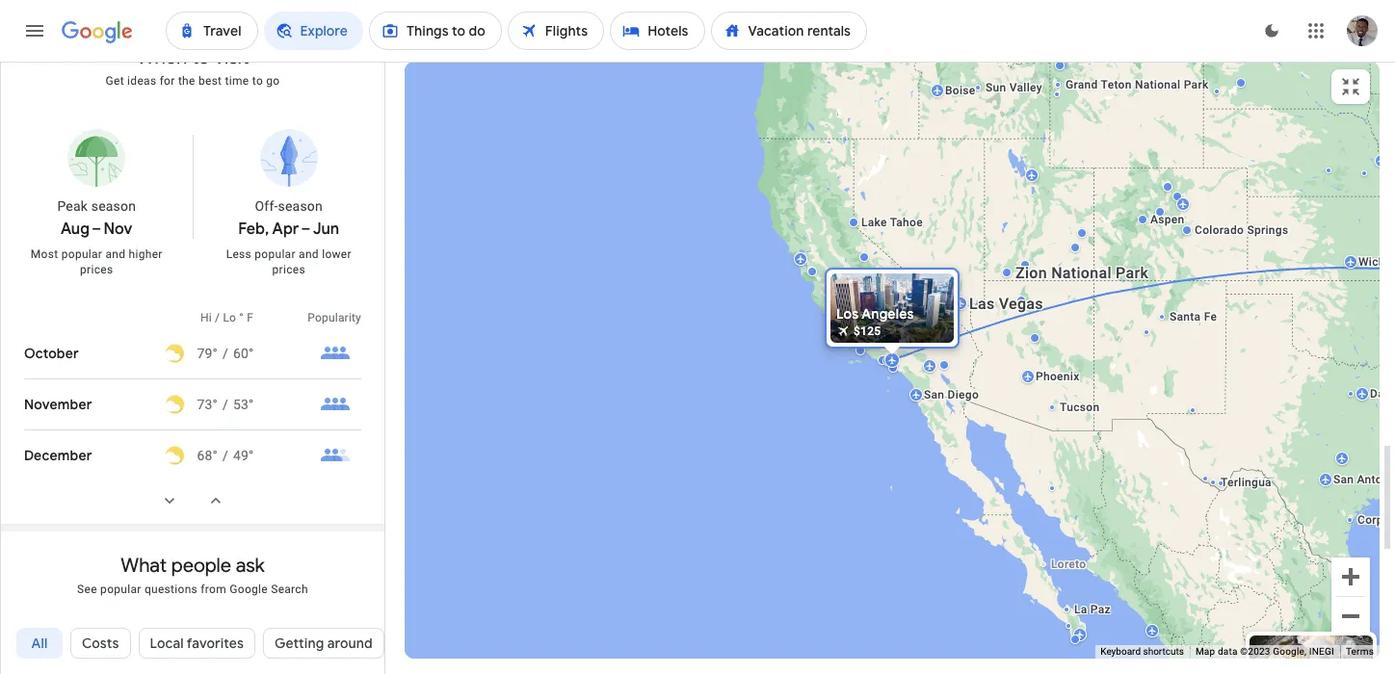 Task type: describe. For each thing, give the bounding box(es) containing it.
zion
[[1016, 264, 1048, 282]]

loreto
[[1052, 558, 1087, 572]]

tahoe
[[890, 216, 923, 229]]

when
[[137, 45, 187, 69]]

time
[[225, 74, 249, 87]]

around
[[327, 635, 373, 652]]

usd button
[[259, 636, 338, 667]]

the
[[178, 74, 195, 87]]

lake
[[862, 216, 888, 229]]

keyboard shortcuts button
[[1101, 646, 1185, 659]]

/ right 'hi'
[[215, 311, 220, 324]]

santa fe
[[1170, 310, 1218, 324]]

map region
[[279, 0, 1396, 675]]

0 horizontal spatial to
[[192, 45, 210, 69]]

states)
[[183, 643, 228, 660]]

partly cloudy image for november
[[165, 395, 184, 414]]

when to visit get ideas for the best time to go
[[106, 45, 280, 87]]

san diego
[[924, 388, 979, 402]]

ideas
[[127, 74, 157, 87]]

all button
[[16, 620, 63, 667]]

keyboard shortcuts
[[1101, 647, 1185, 657]]

angeles
[[862, 306, 914, 323]]

hi
[[201, 311, 212, 324]]

tab list containing all
[[1, 620, 385, 675]]

usd
[[295, 643, 322, 660]]

data
[[1218, 647, 1238, 657]]

local
[[150, 635, 184, 652]]

las
[[970, 295, 995, 313]]

local favorites button
[[138, 620, 255, 667]]

favorites
[[187, 635, 244, 652]]

shortcuts
[[1144, 647, 1185, 657]]

aspen
[[1151, 213, 1185, 227]]

60°
[[233, 346, 254, 361]]

aug – nov
[[61, 219, 132, 239]]

f
[[247, 311, 254, 324]]

obispo
[[897, 321, 935, 334]]

san luis obispo
[[847, 321, 935, 334]]

grand teton national park
[[1066, 78, 1209, 92]]

diego
[[948, 388, 979, 402]]

125 US dollars text field
[[854, 325, 881, 338]]

most
[[31, 247, 58, 261]]

local favorites
[[150, 635, 244, 652]]

what people ask see popular questions from google search
[[77, 554, 308, 596]]

previous month image
[[193, 478, 239, 524]]

november
[[24, 396, 92, 413]]

what
[[121, 554, 167, 578]]

costs button
[[70, 620, 131, 667]]

popular for ask
[[100, 583, 141, 596]]

san for san antonio
[[1334, 473, 1355, 487]]

68° / 49°
[[197, 448, 254, 463]]

keyboard
[[1101, 647, 1141, 657]]

off-seasons section. image
[[258, 127, 320, 188]]

colorado springs
[[1195, 224, 1289, 237]]

english (united states)
[[84, 643, 228, 660]]

san for san luis obispo
[[847, 321, 868, 334]]

los
[[837, 306, 859, 323]]

apr – jun
[[272, 219, 340, 239]]

best
[[199, 74, 222, 87]]

boise
[[946, 84, 976, 97]]

busy image for october
[[320, 338, 351, 369]]

49°
[[233, 448, 254, 463]]

©2023
[[1241, 647, 1271, 657]]

las vegas
[[970, 295, 1044, 313]]

$125
[[854, 325, 881, 338]]

for
[[160, 74, 175, 87]]

getting around button
[[263, 620, 384, 667]]

popular inside off-season feb, apr – jun less popular and lower prices
[[255, 247, 296, 261]]

see
[[77, 583, 97, 596]]

somewhat busy image
[[320, 440, 351, 471]]

(united
[[133, 643, 180, 660]]

lake tahoe
[[862, 216, 923, 229]]

/ for december
[[223, 448, 228, 463]]

/ for november
[[223, 397, 228, 412]]

loading results progress bar
[[0, 62, 1396, 66]]

feb,
[[238, 219, 269, 239]]

prices inside peak season aug – nov most popular and higher prices
[[80, 263, 113, 276]]

off-season feb, apr – jun less popular and lower prices
[[226, 198, 352, 276]]

visit
[[214, 45, 249, 69]]



Task type: locate. For each thing, give the bounding box(es) containing it.
terms
[[1346, 647, 1375, 657]]

la paz
[[1075, 603, 1111, 617]]

1 vertical spatial to
[[252, 74, 263, 87]]

2 vertical spatial san
[[1334, 473, 1355, 487]]

79° / 60°
[[197, 346, 254, 361]]

busy image for november
[[320, 389, 351, 420]]

wichita
[[1359, 255, 1396, 269]]

to left go
[[252, 74, 263, 87]]

peak
[[57, 198, 88, 214]]

season for feb,
[[278, 198, 323, 214]]

questions
[[144, 583, 198, 596]]

partly cloudy image
[[165, 344, 184, 363]]

less
[[226, 247, 252, 261]]

get
[[106, 74, 124, 87]]

busy image down popularity
[[320, 338, 351, 369]]

0 vertical spatial partly cloudy image
[[165, 395, 184, 414]]

san
[[847, 321, 868, 334], [924, 388, 945, 402], [1334, 473, 1355, 487]]

off-
[[255, 198, 278, 214]]

0 horizontal spatial and
[[106, 247, 126, 261]]

vegas
[[999, 295, 1044, 313]]

sun valley
[[986, 81, 1043, 94]]

grand
[[1066, 78, 1099, 92]]

/ right the 68°
[[223, 448, 228, 463]]

popular down aug – nov at the left top of page
[[61, 247, 102, 261]]

partly cloudy image for december
[[165, 446, 184, 465]]

°
[[239, 311, 244, 324]]

all
[[31, 635, 48, 652]]

1 horizontal spatial to
[[252, 74, 263, 87]]

busy image up somewhat busy image
[[320, 389, 351, 420]]

getting
[[275, 635, 324, 652]]

peak seasons section. image
[[66, 127, 127, 188]]

hi / lo ° f
[[201, 311, 254, 324]]

sun
[[986, 81, 1007, 94]]

2 busy image from the top
[[320, 389, 351, 420]]

ask
[[236, 554, 265, 578]]

google,
[[1274, 647, 1307, 657]]

colorado
[[1195, 224, 1244, 237]]

2 and from the left
[[299, 247, 319, 261]]

costs
[[82, 635, 119, 652]]

map data ©2023 google, inegi
[[1196, 647, 1335, 657]]

1 season from the left
[[91, 198, 136, 214]]

antonio
[[1358, 473, 1396, 487]]

busy image
[[320, 338, 351, 369], [320, 389, 351, 420]]

season up aug – nov at the left top of page
[[91, 198, 136, 214]]

go
[[266, 74, 280, 87]]

teton
[[1101, 78, 1132, 92]]

season up 'apr – jun'
[[278, 198, 323, 214]]

popular for aug – nov
[[61, 247, 102, 261]]

1 horizontal spatial park
[[1184, 78, 1209, 92]]

season inside off-season feb, apr – jun less popular and lower prices
[[278, 198, 323, 214]]

view smaller map image
[[1340, 75, 1363, 98]]

1 horizontal spatial prices
[[272, 263, 305, 276]]

partly cloudy image left the 68°
[[165, 446, 184, 465]]

phoenix
[[1036, 370, 1080, 384]]

people
[[171, 554, 231, 578]]

san for san diego
[[924, 388, 945, 402]]

park
[[1184, 78, 1209, 92], [1116, 264, 1149, 282]]

/ for october
[[223, 346, 228, 361]]

luis
[[871, 321, 894, 334]]

popular inside what people ask see popular questions from google search
[[100, 583, 141, 596]]

0 vertical spatial park
[[1184, 78, 1209, 92]]

change appearance image
[[1249, 8, 1295, 54]]

paz
[[1091, 603, 1111, 617]]

terlingua
[[1221, 476, 1272, 490]]

prices down 'apr – jun'
[[272, 263, 305, 276]]

0 horizontal spatial season
[[91, 198, 136, 214]]

popularity
[[308, 311, 361, 324]]

1 horizontal spatial and
[[299, 247, 319, 261]]

1 prices from the left
[[80, 263, 113, 276]]

0 horizontal spatial park
[[1116, 264, 1149, 282]]

main menu image
[[23, 19, 46, 42]]

1 vertical spatial national
[[1052, 264, 1112, 282]]

season inside peak season aug – nov most popular and higher prices
[[91, 198, 136, 214]]

season for aug – nov
[[91, 198, 136, 214]]

2 prices from the left
[[272, 263, 305, 276]]

2 season from the left
[[278, 198, 323, 214]]

search
[[271, 583, 308, 596]]

to
[[192, 45, 210, 69], [252, 74, 263, 87]]

inegi
[[1310, 647, 1335, 657]]

partly cloudy image
[[165, 395, 184, 414], [165, 446, 184, 465]]

and inside off-season feb, apr – jun less popular and lower prices
[[299, 247, 319, 261]]

english
[[84, 643, 130, 660]]

los angeles
[[837, 306, 914, 323]]

68°
[[197, 448, 218, 463]]

fe
[[1205, 310, 1218, 324]]

higher
[[129, 247, 163, 261]]

to up the best
[[192, 45, 210, 69]]

map
[[1196, 647, 1216, 657]]

1 and from the left
[[106, 247, 126, 261]]

1 partly cloudy image from the top
[[165, 395, 184, 414]]

2 horizontal spatial san
[[1334, 473, 1355, 487]]

2 partly cloudy image from the top
[[165, 446, 184, 465]]

zion national park
[[1016, 264, 1149, 282]]

and inside peak season aug – nov most popular and higher prices
[[106, 247, 126, 261]]

partly cloudy image left '73°'
[[165, 395, 184, 414]]

google
[[230, 583, 268, 596]]

terms link
[[1346, 647, 1375, 657]]

popular down feb,
[[255, 247, 296, 261]]

getting around
[[275, 635, 373, 652]]

/ right '73°'
[[223, 397, 228, 412]]

/
[[215, 311, 220, 324], [223, 346, 228, 361], [223, 397, 228, 412], [223, 448, 228, 463]]

73°
[[197, 397, 218, 412]]

and down 'apr – jun'
[[299, 247, 319, 261]]

national right teton
[[1135, 78, 1181, 92]]

0 horizontal spatial prices
[[80, 263, 113, 276]]

santa
[[1170, 310, 1201, 324]]

0 vertical spatial national
[[1135, 78, 1181, 92]]

0 vertical spatial to
[[192, 45, 210, 69]]

tucson
[[1060, 401, 1100, 414]]

1 vertical spatial partly cloudy image
[[165, 446, 184, 465]]

0 horizontal spatial national
[[1052, 264, 1112, 282]]

tab list
[[1, 620, 385, 675]]

and left higher
[[106, 247, 126, 261]]

from
[[201, 583, 227, 596]]

dalla
[[1371, 387, 1396, 401]]

prices down aug – nov at the left top of page
[[80, 263, 113, 276]]

1 vertical spatial busy image
[[320, 389, 351, 420]]

corpus
[[1358, 514, 1396, 527]]

/ left 60° at the left bottom
[[223, 346, 228, 361]]

prices inside off-season feb, apr – jun less popular and lower prices
[[272, 263, 305, 276]]

english (united states) button
[[48, 636, 243, 667]]

0 vertical spatial busy image
[[320, 338, 351, 369]]

1 vertical spatial park
[[1116, 264, 1149, 282]]

popular inside peak season aug – nov most popular and higher prices
[[61, 247, 102, 261]]

national
[[1135, 78, 1181, 92], [1052, 264, 1112, 282]]

popular down what
[[100, 583, 141, 596]]

december
[[24, 447, 92, 464]]

next month image
[[147, 478, 193, 524]]

1 busy image from the top
[[320, 338, 351, 369]]

valley
[[1010, 81, 1043, 94]]

53°
[[233, 397, 254, 412]]

1 vertical spatial san
[[924, 388, 945, 402]]

national right zion
[[1052, 264, 1112, 282]]

1 horizontal spatial national
[[1135, 78, 1181, 92]]

1 horizontal spatial season
[[278, 198, 323, 214]]

la
[[1075, 603, 1088, 617]]

0 vertical spatial san
[[847, 321, 868, 334]]

1 horizontal spatial san
[[924, 388, 945, 402]]

0 horizontal spatial san
[[847, 321, 868, 334]]

season
[[91, 198, 136, 214], [278, 198, 323, 214]]

73° / 53°
[[197, 397, 254, 412]]



Task type: vqa. For each thing, say whether or not it's contained in the screenshot.
Marketed within the Book with Virgin Atlantic Marketed as VS 2410, VS 4038, VS 103, VS 5003
no



